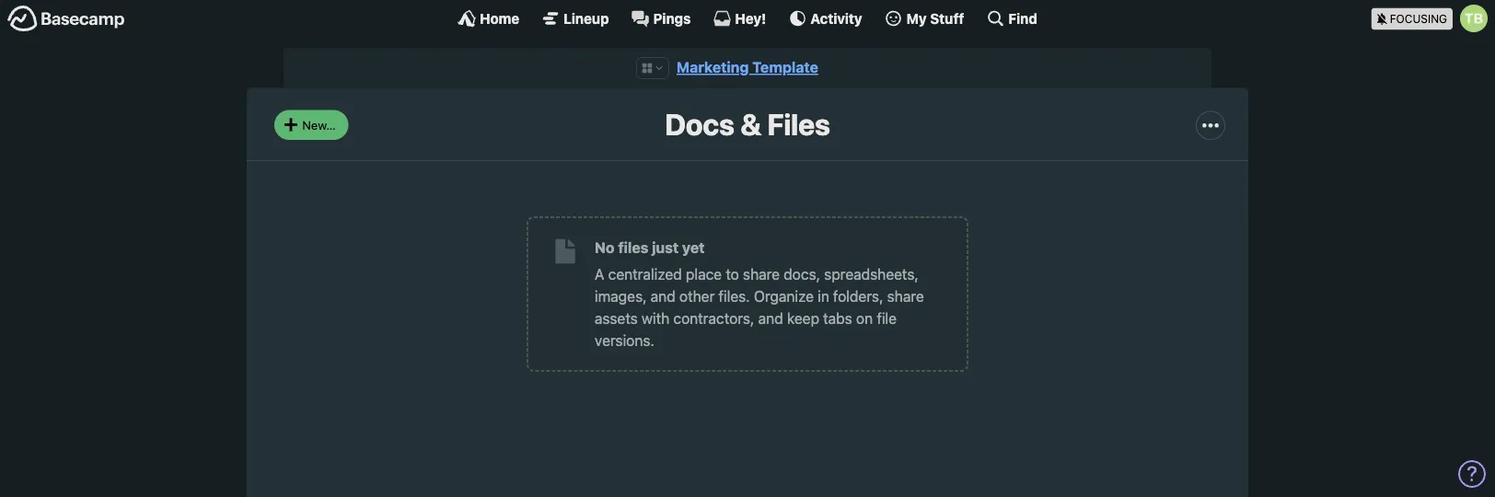 Task type: describe. For each thing, give the bounding box(es) containing it.
template
[[753, 58, 819, 76]]

hey! button
[[713, 9, 767, 28]]

yet
[[682, 239, 705, 256]]

images,
[[595, 288, 647, 305]]

docs & files
[[665, 106, 831, 141]]

to
[[726, 266, 739, 283]]

files.
[[719, 288, 750, 305]]

0 vertical spatial share
[[743, 266, 780, 283]]

focusing
[[1391, 12, 1448, 25]]

spreadsheets,
[[825, 266, 919, 283]]

pings button
[[631, 9, 691, 28]]

activity
[[811, 10, 863, 26]]

with
[[642, 310, 670, 327]]

1 horizontal spatial share
[[888, 288, 924, 305]]

contractors,
[[674, 310, 755, 327]]

new…
[[302, 118, 336, 132]]

assets
[[595, 310, 638, 327]]

docs,
[[784, 266, 821, 283]]

home
[[480, 10, 520, 26]]

find button
[[987, 9, 1038, 28]]

place
[[686, 266, 722, 283]]

no
[[595, 239, 615, 256]]

tabs
[[824, 310, 853, 327]]

a
[[595, 266, 605, 283]]

tim burton image
[[1461, 5, 1488, 32]]

0 horizontal spatial and
[[651, 288, 676, 305]]

my
[[907, 10, 927, 26]]

files
[[618, 239, 649, 256]]

other
[[680, 288, 715, 305]]

docs
[[665, 106, 735, 141]]



Task type: locate. For each thing, give the bounding box(es) containing it.
stuff
[[931, 10, 965, 26]]

file
[[877, 310, 897, 327]]

1 vertical spatial share
[[888, 288, 924, 305]]

hey!
[[735, 10, 767, 26]]

and up with
[[651, 288, 676, 305]]

in
[[818, 288, 830, 305]]

share up file
[[888, 288, 924, 305]]

marketing template
[[677, 58, 819, 76]]

on
[[857, 310, 873, 327]]

folders,
[[834, 288, 884, 305]]

marketing template link
[[677, 58, 819, 76]]

lineup
[[564, 10, 609, 26]]

share right to
[[743, 266, 780, 283]]

home link
[[458, 9, 520, 28]]

0 vertical spatial and
[[651, 288, 676, 305]]

no files just yet a centralized place to share docs, spreadsheets, images, and other files. organize in folders, share assets with contractors, and keep tabs on file versions.
[[595, 239, 924, 349]]

files
[[768, 106, 831, 141]]

1 horizontal spatial and
[[759, 310, 784, 327]]

versions.
[[595, 332, 655, 349]]

just
[[652, 239, 679, 256]]

0 horizontal spatial share
[[743, 266, 780, 283]]

organize
[[754, 288, 814, 305]]

new… button
[[274, 110, 349, 140]]

&
[[741, 106, 762, 141]]

pings
[[654, 10, 691, 26]]

and down organize
[[759, 310, 784, 327]]

lineup link
[[542, 9, 609, 28]]

find
[[1009, 10, 1038, 26]]

switch accounts image
[[7, 5, 125, 33]]

and
[[651, 288, 676, 305], [759, 310, 784, 327]]

my stuff button
[[885, 9, 965, 28]]

keep
[[787, 310, 820, 327]]

share
[[743, 266, 780, 283], [888, 288, 924, 305]]

my stuff
[[907, 10, 965, 26]]

marketing
[[677, 58, 749, 76]]

1 vertical spatial and
[[759, 310, 784, 327]]

focusing button
[[1372, 0, 1496, 36]]

activity link
[[789, 9, 863, 28]]

main element
[[0, 0, 1496, 36]]

centralized
[[608, 266, 682, 283]]



Task type: vqa. For each thing, say whether or not it's contained in the screenshot.
Else.
no



